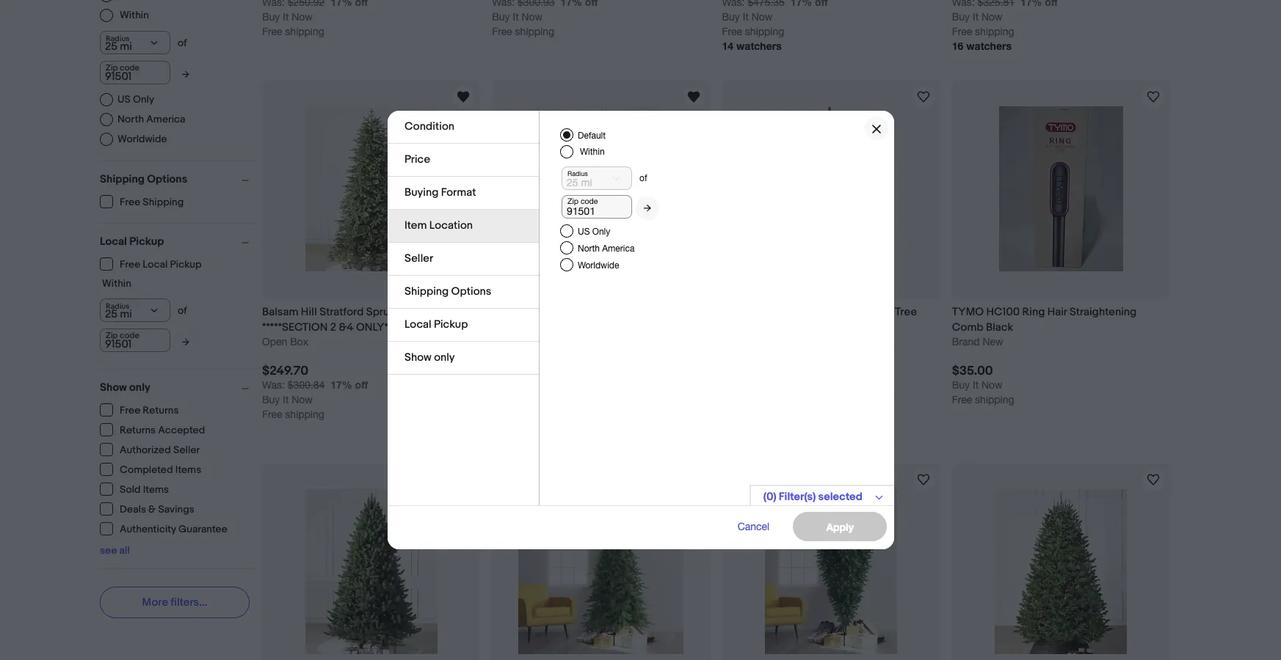 Task type: vqa. For each thing, say whether or not it's contained in the screenshot.
MPN
no



Task type: describe. For each thing, give the bounding box(es) containing it.
free inside $415.53 $500.64 buy it now free shipping
[[492, 409, 512, 421]]

unlit
[[722, 321, 745, 335]]

you are watching this item, click to unwatch image for $249.70
[[455, 88, 472, 106]]

options inside tab list
[[451, 285, 491, 299]]

you are watching this item, click to unwatch image for $415.53
[[685, 88, 702, 106]]

deals & savings link
[[100, 503, 195, 516]]

$35.00 buy it now free shipping
[[952, 364, 1015, 406]]

free inside "link"
[[120, 405, 140, 417]]

of for first apply within filter image from the top of the page
[[178, 36, 187, 49]]

shipping inside buy it now free shipping 16 watchers
[[975, 26, 1015, 38]]

free returns link
[[100, 404, 180, 417]]

straightening
[[1070, 305, 1137, 319]]

more filters... button
[[100, 587, 250, 619]]

shipping inside buy it now free shipping 14 watchers
[[745, 26, 784, 38]]

us only link
[[100, 93, 154, 106]]

1 vertical spatial returns
[[120, 424, 156, 437]]

local inside tab list
[[404, 318, 431, 332]]

authorized
[[120, 444, 171, 457]]

stratford
[[320, 305, 364, 319]]

treetopia tuxedo black christmas tree unlit 6' artificial christmas tree link
[[722, 304, 940, 335]]

treetopia upside down 7' christmas tree with led clear lights image
[[765, 490, 897, 655]]

(0) filter(s) selected
[[763, 491, 862, 504]]

buying format
[[404, 186, 476, 200]]

balsam hill silverado slim 7' candlelight led lights 2809585 image
[[536, 107, 667, 272]]

spruce
[[366, 305, 402, 319]]

item location
[[404, 219, 473, 233]]

tymo hc100 ring hair straightening comb black link
[[952, 304, 1171, 335]]

candlelight
[[633, 305, 692, 319]]

accepted
[[158, 424, 205, 437]]

apply
[[826, 521, 854, 533]]

slim
[[599, 305, 620, 319]]

$415.53 $500.64 buy it now free shipping
[[492, 364, 555, 421]]

1 horizontal spatial local
[[143, 258, 168, 271]]

sold items
[[120, 484, 169, 496]]

artificial
[[758, 321, 799, 335]]

condition
[[404, 120, 454, 134]]

it inside buy it now free shipping 16 watchers
[[973, 11, 979, 23]]

guarantee
[[178, 524, 228, 536]]

free shipping link
[[100, 195, 185, 209]]

1 vertical spatial america
[[602, 244, 634, 254]]

shipping options button
[[100, 172, 256, 186]]

more filters...
[[142, 596, 207, 610]]

filter(s)
[[779, 491, 816, 504]]

completed items link
[[100, 463, 202, 477]]

treetopia tuxedo black christmas tree unlit 6' artificial christmas tree heading
[[722, 305, 917, 335]]

savings
[[158, 504, 194, 516]]

show only inside tab list
[[404, 351, 455, 365]]

buying
[[404, 186, 438, 200]]

cancel
[[737, 521, 769, 533]]

0 horizontal spatial only
[[129, 381, 150, 395]]

balsam hill silverado slim 7' candlelight led lights 2809585 link
[[492, 304, 710, 335]]

6'
[[748, 321, 756, 335]]

deals & savings
[[120, 504, 194, 516]]

all
[[119, 545, 130, 557]]

buy inside buy it now free shipping 16 watchers
[[952, 11, 970, 23]]

$249.70
[[262, 364, 309, 379]]

filters...
[[171, 596, 207, 610]]

returns accepted
[[120, 424, 205, 437]]

free inside buy it now free shipping 16 watchers
[[952, 26, 972, 38]]

watchers for 14 watchers
[[737, 40, 782, 52]]

*****section
[[262, 321, 328, 335]]

7'
[[623, 305, 631, 319]]

$300.84
[[288, 379, 325, 391]]

watch tymo hc100 ring hair straightening comb black image
[[1145, 88, 1162, 106]]

completed
[[120, 464, 173, 477]]

17%
[[331, 379, 352, 391]]

selected
[[818, 491, 862, 504]]

tymo hc100 ring hair straightening comb black brand new
[[952, 305, 1137, 348]]

worldwide inside dialog
[[578, 261, 619, 271]]

now inside $415.53 $500.64 buy it now free shipping
[[522, 394, 543, 406]]

free returns
[[120, 405, 179, 417]]

balsam hill stratford spruce  9'  *****section 2 &4 only**** w/ clear image
[[305, 107, 437, 272]]

cancel button
[[721, 513, 786, 542]]

1 vertical spatial shipping
[[143, 196, 184, 209]]

buy inside $415.53 $500.64 buy it now free shipping
[[492, 394, 510, 406]]

free shipping
[[120, 196, 184, 209]]

see all button
[[100, 545, 130, 557]]

shipping options inside tab list
[[404, 285, 491, 299]]

worldwide inside the worldwide link
[[117, 133, 167, 145]]

9'
[[405, 305, 413, 319]]

price
[[404, 153, 430, 167]]

balsam hill 5.5' bh fraser fir christmas tree with color and clear light 2804563 image
[[995, 490, 1127, 655]]

default
[[578, 131, 605, 141]]

2
[[330, 321, 336, 335]]

16
[[952, 40, 964, 52]]

tymo hc100 ring hair straightening comb black image
[[999, 107, 1123, 272]]

0 vertical spatial north america
[[117, 113, 185, 125]]

hc100
[[987, 305, 1020, 319]]

balsam hill stratford spruce  9' *****section 2 &4 only**** w/ clear open box
[[262, 305, 444, 348]]

watch treetopia upside down 7' christmas tree with led clear lights image
[[915, 471, 932, 489]]

us inside us only "link"
[[117, 93, 131, 105]]

free inside '$35.00 buy it now free shipping'
[[952, 394, 972, 406]]

new
[[983, 336, 1004, 348]]

shipping inside tab list
[[404, 285, 448, 299]]

show inside tab list
[[404, 351, 431, 365]]

of for apply within icon
[[639, 173, 647, 184]]

2809585
[[544, 321, 590, 335]]

silverado
[[550, 305, 596, 319]]

14
[[722, 40, 734, 52]]

watch treetopia tuxedo black christmas tree unlit 6' artificial christmas tree image
[[915, 88, 932, 106]]

apply button
[[793, 513, 887, 542]]

0 vertical spatial shipping options
[[100, 172, 187, 186]]

only****
[[356, 321, 400, 335]]

treetopia addison spruce  6' christmas tree with led  clear lights image
[[519, 490, 684, 655]]

pickup inside free local pickup link
[[170, 258, 202, 271]]

1 vertical spatial show
[[100, 381, 127, 395]]

off
[[355, 379, 368, 391]]

returns accepted link
[[100, 423, 206, 437]]

(0)
[[763, 491, 776, 504]]

more
[[142, 596, 168, 610]]

seller inside tab list
[[404, 252, 433, 266]]

hill for $249.70
[[301, 305, 317, 319]]

now inside buy it now free shipping 14 watchers
[[752, 11, 773, 23]]

led
[[492, 321, 511, 335]]

show only button
[[100, 381, 256, 395]]

open inside balsam hill stratford spruce  9' *****section 2 &4 only**** w/ clear open box
[[262, 336, 287, 348]]

lights
[[514, 321, 542, 335]]

tab list containing condition
[[387, 111, 539, 375]]

items for sold items
[[143, 484, 169, 496]]

north america link
[[100, 113, 185, 126]]

location
[[429, 219, 473, 233]]

clear
[[419, 321, 444, 335]]

dialog containing condition
[[0, 0, 1281, 661]]

1 vertical spatial only
[[592, 227, 610, 237]]

authenticity guarantee
[[120, 524, 228, 536]]

0 vertical spatial tree
[[895, 305, 917, 319]]



Task type: locate. For each thing, give the bounding box(es) containing it.
0 horizontal spatial us only
[[117, 93, 154, 105]]

treetopia tuxedo black christmas tree unlit 6' artificial christmas tree image
[[785, 107, 877, 272]]

0 horizontal spatial hill
[[301, 305, 317, 319]]

0 horizontal spatial open
[[262, 336, 287, 348]]

watchers right 14
[[737, 40, 782, 52]]

1 open from the left
[[262, 336, 287, 348]]

it
[[283, 11, 289, 23], [513, 11, 519, 23], [743, 11, 749, 23], [973, 11, 979, 23], [973, 379, 979, 391], [283, 394, 289, 406], [513, 394, 519, 406]]

buy inside buy it now free shipping 14 watchers
[[722, 11, 740, 23]]

items for completed items
[[175, 464, 201, 477]]

1 horizontal spatial local pickup
[[404, 318, 468, 332]]

1 horizontal spatial show
[[404, 351, 431, 365]]

0 horizontal spatial america
[[146, 113, 185, 125]]

0 vertical spatial options
[[147, 172, 187, 186]]

deals
[[120, 504, 146, 516]]

0 vertical spatial of
[[178, 36, 187, 49]]

0 horizontal spatial pickup
[[129, 235, 164, 249]]

buy it now free shipping
[[262, 11, 324, 38], [492, 11, 554, 38]]

shipping inside $415.53 $500.64 buy it now free shipping
[[515, 409, 554, 421]]

seller down item
[[404, 252, 433, 266]]

1 vertical spatial options
[[451, 285, 491, 299]]

shipping up "free shipping" link
[[100, 172, 145, 186]]

1 buy it now free shipping from the left
[[262, 11, 324, 38]]

$500.64 text field
[[492, 379, 555, 391]]

1 vertical spatial show only
[[100, 381, 150, 395]]

tuxedo
[[772, 305, 809, 319]]

it inside $415.53 $500.64 buy it now free shipping
[[513, 394, 519, 406]]

see all
[[100, 545, 130, 557]]

buy
[[262, 11, 280, 23], [492, 11, 510, 23], [722, 11, 740, 23], [952, 11, 970, 23], [952, 379, 970, 391], [262, 394, 280, 406], [492, 394, 510, 406]]

1 horizontal spatial watchers
[[967, 40, 1012, 52]]

0 vertical spatial only
[[133, 93, 154, 105]]

balsam hill silverado slim 7' candlelight led lights 2809585 open box
[[492, 305, 692, 348]]

watch balsam hill 5.5' bh fraser fir christmas tree with color and clear light 2804563 image
[[1145, 471, 1162, 489]]

shipping inside '$35.00 buy it now free shipping'
[[975, 394, 1015, 406]]

free local pickup link
[[100, 257, 202, 271]]

balsam inside balsam hill stratford spruce  9' *****section 2 &4 only**** w/ clear open box
[[262, 305, 298, 319]]

open inside balsam hill silverado slim 7' candlelight led lights 2809585 open box
[[492, 336, 517, 348]]

buy inside '$35.00 buy it now free shipping'
[[952, 379, 970, 391]]

0 horizontal spatial show only
[[100, 381, 150, 395]]

hill up *****section
[[301, 305, 317, 319]]

1 horizontal spatial only
[[434, 351, 455, 365]]

america
[[146, 113, 185, 125], [602, 244, 634, 254]]

buy it now free shipping 14 watchers
[[722, 11, 784, 52]]

black up new
[[986, 321, 1014, 335]]

0 horizontal spatial tree
[[855, 321, 877, 335]]

you are watching this item, click to unwatch image
[[455, 88, 472, 106], [685, 88, 702, 106]]

shipping options
[[100, 172, 187, 186], [404, 285, 491, 299]]

0 horizontal spatial local
[[100, 235, 127, 249]]

1 vertical spatial seller
[[173, 444, 200, 457]]

now inside $249.70 was: $300.84 17% off buy it now free shipping
[[292, 394, 313, 406]]

1 you are watching this item, click to unwatch image from the left
[[455, 88, 472, 106]]

2 horizontal spatial local
[[404, 318, 431, 332]]

$415.53
[[492, 364, 537, 379]]

was:
[[262, 379, 285, 391]]

us
[[117, 93, 131, 105], [578, 227, 590, 237]]

1 horizontal spatial shipping options
[[404, 285, 491, 299]]

watchers for 16 watchers
[[967, 40, 1012, 52]]

$249.70 was: $300.84 17% off buy it now free shipping
[[262, 364, 368, 421]]

0 vertical spatial local pickup
[[100, 235, 164, 249]]

0 horizontal spatial shipping options
[[100, 172, 187, 186]]

us only inside dialog
[[578, 227, 610, 237]]

1 horizontal spatial black
[[986, 321, 1014, 335]]

0 vertical spatial local
[[100, 235, 127, 249]]

sold items link
[[100, 483, 170, 496]]

balsam hill 7.5 vermont white spruce with defective candlelight image
[[305, 490, 437, 655]]

show down w/
[[404, 351, 431, 365]]

returns
[[143, 405, 179, 417], [120, 424, 156, 437]]

apply within filter image up north america link
[[182, 69, 189, 79]]

1 vertical spatial pickup
[[170, 258, 202, 271]]

returns inside "link"
[[143, 405, 179, 417]]

us only
[[117, 93, 154, 105], [578, 227, 610, 237]]

it inside $249.70 was: $300.84 17% off buy it now free shipping
[[283, 394, 289, 406]]

2 buy it now free shipping from the left
[[492, 11, 554, 38]]

1 horizontal spatial us only
[[578, 227, 610, 237]]

balsam hill stratford spruce  9' *****section 2 &4 only**** w/ clear heading
[[262, 305, 444, 335]]

sold
[[120, 484, 141, 496]]

north
[[117, 113, 144, 125], [578, 244, 600, 254]]

1 horizontal spatial tree
[[895, 305, 917, 319]]

1 balsam from the left
[[262, 305, 298, 319]]

only
[[133, 93, 154, 105], [592, 227, 610, 237]]

1 vertical spatial of
[[639, 173, 647, 184]]

apply within filter image up show only 'dropdown button'
[[182, 337, 189, 347]]

1 vertical spatial shipping options
[[404, 285, 491, 299]]

local down local pickup dropdown button
[[143, 258, 168, 271]]

0 vertical spatial shipping
[[100, 172, 145, 186]]

2 apply within filter image from the top
[[182, 337, 189, 347]]

items up deals & savings
[[143, 484, 169, 496]]

free
[[262, 26, 282, 38], [492, 26, 512, 38], [722, 26, 742, 38], [952, 26, 972, 38], [120, 196, 140, 209], [120, 258, 140, 271], [952, 394, 972, 406], [120, 405, 140, 417], [262, 409, 282, 421], [492, 409, 512, 421]]

0 vertical spatial returns
[[143, 405, 179, 417]]

1 horizontal spatial america
[[602, 244, 634, 254]]

2 balsam from the left
[[492, 305, 528, 319]]

box
[[290, 336, 308, 348], [520, 336, 538, 348]]

box inside balsam hill stratford spruce  9' *****section 2 &4 only**** w/ clear open box
[[290, 336, 308, 348]]

local pickup right spruce
[[404, 318, 468, 332]]

None text field
[[492, 0, 555, 8], [952, 0, 1015, 8], [561, 195, 632, 219], [492, 0, 555, 8], [952, 0, 1015, 8], [561, 195, 632, 219]]

$35.00
[[952, 364, 993, 379]]

2 vertical spatial pickup
[[434, 318, 468, 332]]

returns down free returns "link"
[[120, 424, 156, 437]]

0 vertical spatial within
[[120, 9, 149, 21]]

0 vertical spatial us
[[117, 93, 131, 105]]

1 hill from the left
[[301, 305, 317, 319]]

0 horizontal spatial items
[[143, 484, 169, 496]]

balsam for $415.53
[[492, 305, 528, 319]]

0 vertical spatial christmas
[[841, 305, 893, 319]]

tab list
[[387, 111, 539, 375]]

open
[[262, 336, 287, 348], [492, 336, 517, 348]]

it inside '$35.00 buy it now free shipping'
[[973, 379, 979, 391]]

only down the clear
[[434, 351, 455, 365]]

black inside tymo hc100 ring hair straightening comb black brand new
[[986, 321, 1014, 335]]

options up free shipping
[[147, 172, 187, 186]]

hill up lights
[[531, 305, 547, 319]]

0 horizontal spatial balsam
[[262, 305, 298, 319]]

0 vertical spatial apply within filter image
[[182, 69, 189, 79]]

1 vertical spatial black
[[986, 321, 1014, 335]]

box down lights
[[520, 336, 538, 348]]

buy inside $249.70 was: $300.84 17% off buy it now free shipping
[[262, 394, 280, 406]]

2 vertical spatial within
[[102, 277, 131, 290]]

authenticity
[[120, 524, 176, 536]]

0 horizontal spatial only
[[133, 93, 154, 105]]

of
[[178, 36, 187, 49], [639, 173, 647, 184], [178, 304, 187, 317]]

tymo
[[952, 305, 984, 319]]

comb
[[952, 321, 984, 335]]

2 vertical spatial of
[[178, 304, 187, 317]]

&
[[148, 504, 156, 516]]

worldwide up slim
[[578, 261, 619, 271]]

shipping up 9'
[[404, 285, 448, 299]]

0 vertical spatial show only
[[404, 351, 455, 365]]

returns up returns accepted on the bottom left
[[143, 405, 179, 417]]

show only down the clear
[[404, 351, 455, 365]]

show
[[404, 351, 431, 365], [100, 381, 127, 395]]

black inside the treetopia tuxedo black christmas tree unlit 6' artificial christmas tree
[[811, 305, 839, 319]]

pickup right w/
[[434, 318, 468, 332]]

0 vertical spatial us only
[[117, 93, 154, 105]]

(0) filter(s) selected button
[[749, 485, 894, 508]]

authorized seller
[[120, 444, 200, 457]]

1 horizontal spatial worldwide
[[578, 261, 619, 271]]

local pickup
[[100, 235, 164, 249], [404, 318, 468, 332]]

local up free local pickup link
[[100, 235, 127, 249]]

0 vertical spatial show
[[404, 351, 431, 365]]

brand
[[952, 336, 980, 348]]

0 vertical spatial worldwide
[[117, 133, 167, 145]]

open down led
[[492, 336, 517, 348]]

shipping options up "free shipping" link
[[100, 172, 187, 186]]

2 open from the left
[[492, 336, 517, 348]]

north america up slim
[[578, 244, 634, 254]]

only inside us only "link"
[[133, 93, 154, 105]]

pickup up free local pickup link
[[129, 235, 164, 249]]

0 vertical spatial black
[[811, 305, 839, 319]]

1 vertical spatial within
[[580, 147, 604, 157]]

1 vertical spatial items
[[143, 484, 169, 496]]

treetopia
[[722, 305, 770, 319]]

0 horizontal spatial buy it now free shipping
[[262, 11, 324, 38]]

worldwide down north america link
[[117, 133, 167, 145]]

0 horizontal spatial you are watching this item, click to unwatch image
[[455, 88, 472, 106]]

north america
[[117, 113, 185, 125], [578, 244, 634, 254]]

watchers inside buy it now free shipping 14 watchers
[[737, 40, 782, 52]]

balsam inside balsam hill silverado slim 7' candlelight led lights 2809585 open box
[[492, 305, 528, 319]]

0 vertical spatial items
[[175, 464, 201, 477]]

options down location at left
[[451, 285, 491, 299]]

1 horizontal spatial open
[[492, 336, 517, 348]]

show up free returns "link"
[[100, 381, 127, 395]]

0 vertical spatial north
[[117, 113, 144, 125]]

1 vertical spatial us only
[[578, 227, 610, 237]]

free inside $249.70 was: $300.84 17% off buy it now free shipping
[[262, 409, 282, 421]]

only inside tab list
[[434, 351, 455, 365]]

None text field
[[262, 0, 325, 8], [722, 0, 785, 8], [100, 61, 170, 84], [100, 329, 170, 352], [262, 379, 325, 391], [262, 0, 325, 8], [722, 0, 785, 8], [100, 61, 170, 84], [100, 329, 170, 352], [262, 379, 325, 391]]

2 watchers from the left
[[967, 40, 1012, 52]]

seller down accepted
[[173, 444, 200, 457]]

0 horizontal spatial north
[[117, 113, 144, 125]]

shipping options up the clear
[[404, 285, 491, 299]]

show only
[[404, 351, 455, 365], [100, 381, 150, 395]]

1 vertical spatial apply within filter image
[[182, 337, 189, 347]]

free inside buy it now free shipping 14 watchers
[[722, 26, 742, 38]]

0 horizontal spatial worldwide
[[117, 133, 167, 145]]

2 hill from the left
[[531, 305, 547, 319]]

hill
[[301, 305, 317, 319], [531, 305, 547, 319]]

1 vertical spatial north america
[[578, 244, 634, 254]]

hill inside balsam hill stratford spruce  9' *****section 2 &4 only**** w/ clear open box
[[301, 305, 317, 319]]

w/
[[403, 321, 416, 335]]

within
[[120, 9, 149, 21], [580, 147, 604, 157], [102, 277, 131, 290]]

authorized seller link
[[100, 443, 201, 457]]

north up the silverado
[[578, 244, 600, 254]]

balsam up led
[[492, 305, 528, 319]]

us only inside "link"
[[117, 93, 154, 105]]

1 watchers from the left
[[737, 40, 782, 52]]

0 horizontal spatial seller
[[173, 444, 200, 457]]

tymo hc100 ring hair straightening comb black heading
[[952, 305, 1137, 335]]

dialog
[[0, 0, 1281, 661]]

america up the worldwide link
[[146, 113, 185, 125]]

1 horizontal spatial north america
[[578, 244, 634, 254]]

2 you are watching this item, click to unwatch image from the left
[[685, 88, 702, 106]]

local right spruce
[[404, 318, 431, 332]]

worldwide link
[[100, 133, 167, 146]]

us inside dialog
[[578, 227, 590, 237]]

0 horizontal spatial box
[[290, 336, 308, 348]]

see
[[100, 545, 117, 557]]

1 vertical spatial only
[[129, 381, 150, 395]]

1 horizontal spatial you are watching this item, click to unwatch image
[[685, 88, 702, 106]]

shipping down the shipping options dropdown button
[[143, 196, 184, 209]]

box down *****section
[[290, 336, 308, 348]]

2 horizontal spatial pickup
[[434, 318, 468, 332]]

tree
[[895, 305, 917, 319], [855, 321, 877, 335]]

0 vertical spatial pickup
[[129, 235, 164, 249]]

1 vertical spatial local
[[143, 258, 168, 271]]

apply within filter image
[[182, 69, 189, 79], [182, 337, 189, 347]]

1 horizontal spatial items
[[175, 464, 201, 477]]

free local pickup
[[120, 258, 202, 271]]

hill for $415.53
[[531, 305, 547, 319]]

0 vertical spatial only
[[434, 351, 455, 365]]

now inside buy it now free shipping 16 watchers
[[982, 11, 1003, 23]]

pickup inside tab list
[[434, 318, 468, 332]]

now inside '$35.00 buy it now free shipping'
[[982, 379, 1003, 391]]

watchers inside buy it now free shipping 16 watchers
[[967, 40, 1012, 52]]

1 horizontal spatial only
[[592, 227, 610, 237]]

items down authorized seller
[[175, 464, 201, 477]]

balsam for $249.70
[[262, 305, 298, 319]]

1 vertical spatial north
[[578, 244, 600, 254]]

ring
[[1023, 305, 1045, 319]]

format
[[441, 186, 476, 200]]

1 box from the left
[[290, 336, 308, 348]]

items
[[175, 464, 201, 477], [143, 484, 169, 496]]

only up free returns "link"
[[129, 381, 150, 395]]

local pickup button
[[100, 235, 256, 249]]

seller inside "link"
[[173, 444, 200, 457]]

1 horizontal spatial us
[[578, 227, 590, 237]]

hill inside balsam hill silverado slim 7' candlelight led lights 2809585 open box
[[531, 305, 547, 319]]

balsam hill silverado slim 7' candlelight led lights 2809585 heading
[[492, 305, 692, 335]]

seller
[[404, 252, 433, 266], [173, 444, 200, 457]]

balsam hill stratford spruce  9' *****section 2 &4 only**** w/ clear link
[[262, 304, 480, 335]]

1 horizontal spatial box
[[520, 336, 538, 348]]

1 vertical spatial worldwide
[[578, 261, 619, 271]]

1 horizontal spatial buy it now free shipping
[[492, 11, 554, 38]]

it inside buy it now free shipping 14 watchers
[[743, 11, 749, 23]]

local pickup up free local pickup link
[[100, 235, 164, 249]]

of inside dialog
[[639, 173, 647, 184]]

apply within image
[[644, 204, 651, 213]]

1 horizontal spatial pickup
[[170, 258, 202, 271]]

2 vertical spatial shipping
[[404, 285, 448, 299]]

treetopia tuxedo black christmas tree unlit 6' artificial christmas tree
[[722, 305, 917, 335]]

open down *****section
[[262, 336, 287, 348]]

watchers right 16
[[967, 40, 1012, 52]]

now
[[292, 11, 313, 23], [522, 11, 543, 23], [752, 11, 773, 23], [982, 11, 1003, 23], [982, 379, 1003, 391], [292, 394, 313, 406], [522, 394, 543, 406]]

hair
[[1048, 305, 1067, 319]]

1 horizontal spatial north
[[578, 244, 600, 254]]

box inside balsam hill silverado slim 7' candlelight led lights 2809585 open box
[[520, 336, 538, 348]]

shipping inside $249.70 was: $300.84 17% off buy it now free shipping
[[285, 409, 324, 421]]

authenticity guarantee link
[[100, 522, 228, 536]]

1 horizontal spatial options
[[451, 285, 491, 299]]

0 vertical spatial seller
[[404, 252, 433, 266]]

1 apply within filter image from the top
[[182, 69, 189, 79]]

0 horizontal spatial show
[[100, 381, 127, 395]]

0 horizontal spatial local pickup
[[100, 235, 164, 249]]

2 box from the left
[[520, 336, 538, 348]]

item
[[404, 219, 427, 233]]

of for 1st apply within filter image from the bottom
[[178, 304, 187, 317]]

$500.64
[[518, 379, 555, 391]]

0 horizontal spatial black
[[811, 305, 839, 319]]

1 vertical spatial christmas
[[801, 321, 853, 335]]

1 horizontal spatial hill
[[531, 305, 547, 319]]

north america up the worldwide link
[[117, 113, 185, 125]]

local pickup inside tab list
[[404, 318, 468, 332]]

completed items
[[120, 464, 201, 477]]

0 horizontal spatial north america
[[117, 113, 185, 125]]

balsam up *****section
[[262, 305, 298, 319]]

black right 'tuxedo'
[[811, 305, 839, 319]]

0 vertical spatial america
[[146, 113, 185, 125]]

1 vertical spatial local pickup
[[404, 318, 468, 332]]

north down us only "link"
[[117, 113, 144, 125]]

&4
[[339, 321, 354, 335]]

america up slim
[[602, 244, 634, 254]]

pickup down local pickup dropdown button
[[170, 258, 202, 271]]

show only up free returns "link"
[[100, 381, 150, 395]]

1 vertical spatial tree
[[855, 321, 877, 335]]



